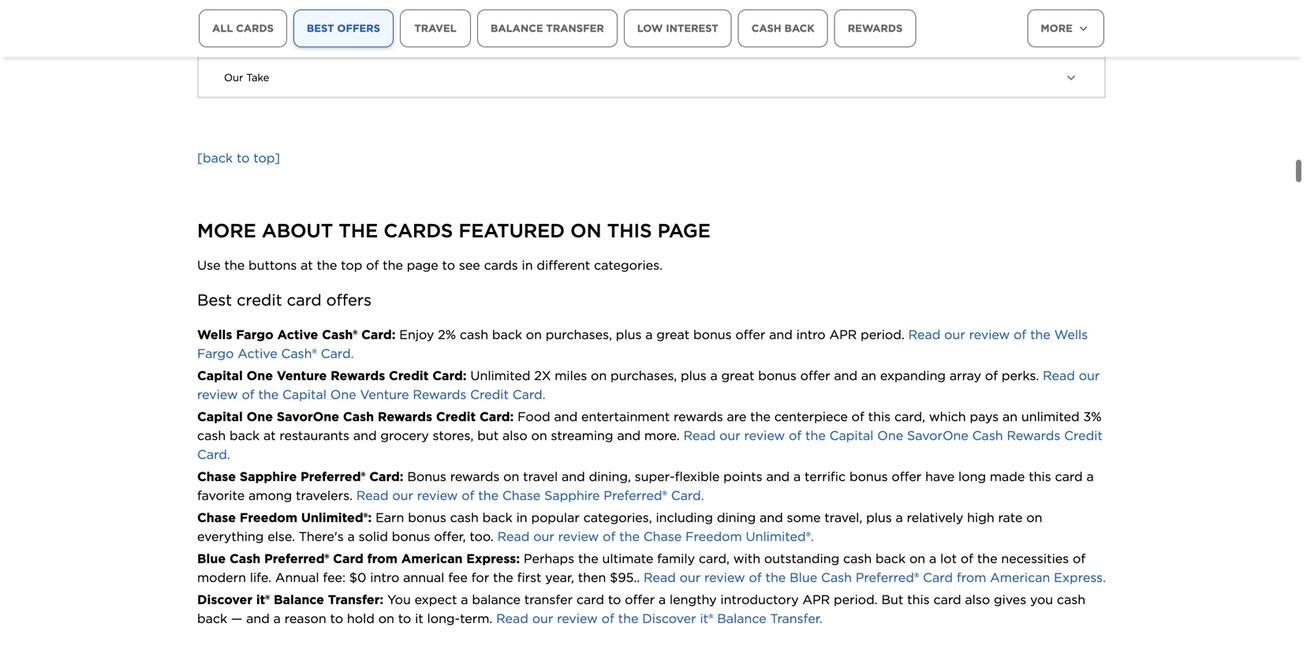 Task type: describe. For each thing, give the bounding box(es) containing it.
card down lot
[[934, 592, 962, 608]]

1 horizontal spatial sapphire
[[545, 488, 600, 503]]

to left see at the left top
[[442, 258, 455, 273]]

0 vertical spatial it®
[[256, 592, 270, 608]]

family
[[657, 551, 695, 566]]

0 vertical spatial period.
[[861, 327, 905, 342]]

preferred® up travelers.
[[301, 469, 366, 484]]

made
[[990, 469, 1025, 484]]

offer inside bonus rewards on travel and dining, super-flexible points and a terrific bonus offer have long made this card a favorite among travelers.
[[892, 469, 922, 484]]

gives
[[994, 592, 1027, 608]]

a up read our review of the capital one venture rewards credit card. at the bottom of the page
[[646, 327, 653, 342]]

1 vertical spatial freedom
[[686, 529, 742, 544]]

0 horizontal spatial intro
[[370, 570, 399, 585]]

perhaps
[[524, 551, 575, 566]]

travel
[[415, 22, 457, 34]]

perks.
[[1002, 368, 1039, 383]]

card: up but
[[480, 409, 514, 424]]

among
[[249, 488, 292, 503]]

solid
[[359, 529, 388, 544]]

active inside read our review of the wells fargo active cash® card.
[[238, 346, 278, 361]]

outstanding
[[764, 551, 840, 566]]

our for read our review of the wells fargo active cash® card.
[[945, 327, 966, 342]]

$95.
[[610, 570, 637, 585]]

[back
[[197, 150, 233, 166]]

then
[[578, 570, 606, 585]]

travel,
[[825, 510, 863, 525]]

credit up stores,
[[436, 409, 476, 424]]

a down discover it® balance transfer:
[[274, 611, 281, 626]]

read for read our review of the capital one venture rewards credit card.
[[1043, 368, 1075, 383]]

balance
[[472, 592, 521, 608]]

offer inside you expect a balance transfer card to offer a lengthy introductory apr period. but this card also gives you cash back — and a reason to hold on to it long-term.
[[625, 592, 655, 608]]

which
[[929, 409, 966, 424]]

1 horizontal spatial at
[[301, 258, 313, 273]]

lengthy
[[670, 592, 717, 608]]

also inside you expect a balance transfer card to offer a lengthy introductory apr period. but this card also gives you cash back — and a reason to hold on to it long-term.
[[965, 592, 990, 608]]

else.
[[268, 529, 295, 544]]

plus inside earn bonus cash back in popular categories, including dining and some travel, plus a relatively high rate on everything else. there's a solid bonus offer, too.
[[866, 510, 892, 525]]

0 horizontal spatial savorone
[[277, 409, 339, 424]]

our for read our review of the chase freedom unlimited®.
[[534, 529, 555, 544]]

offers
[[326, 291, 372, 310]]

and inside earn bonus cash back in popular categories, including dining and some travel, plus a relatively high rate on everything else. there's a solid bonus offer, too.
[[760, 510, 783, 525]]

a left the solid
[[348, 529, 355, 544]]

one inside read our review of the capital one venture rewards credit card.
[[330, 387, 356, 402]]

review for read our review of the capital one savorone cash rewards credit card.
[[745, 428, 785, 443]]

wells fargo active cash® card: enjoy 2% cash back on purchases, plus a great bonus offer and intro apr period.
[[197, 327, 905, 342]]

1 wells from the left
[[197, 327, 232, 342]]

chase sapphire preferred® card:
[[197, 469, 407, 484]]

also inside 'food and entertainment rewards are the centerpiece of this card, which pays an unlimited 3% cash back at restaurants and grocery stores, but also on streaming and more.'
[[503, 428, 528, 443]]

buttons
[[249, 258, 297, 273]]

card inside bonus rewards on travel and dining, super-flexible points and a terrific bonus offer have long made this card a favorite among travelers.
[[1055, 469, 1083, 484]]

chase up family
[[644, 529, 682, 544]]

our for read our review of the capital one savorone cash rewards credit card.
[[720, 428, 741, 443]]

annual
[[403, 570, 445, 585]]

perhaps the ultimate family card, with outstanding cash back on a lot of the necessities of modern life. annual fee:
[[197, 551, 1086, 585]]

wells inside read our review of the wells fargo active cash® card.
[[1055, 327, 1088, 342]]

cards inside 'product offers quick filters' tab list
[[236, 22, 274, 34]]

relatively
[[907, 510, 964, 525]]

great for intro
[[657, 327, 690, 342]]

review for read our review of the wells fargo active cash® card.
[[969, 327, 1010, 342]]

featured
[[459, 219, 565, 242]]

lot
[[941, 551, 957, 566]]

back inside earn bonus cash back in popular categories, including dining and some travel, plus a relatively high rate on everything else. there's a solid bonus offer, too.
[[483, 510, 513, 525]]

ultimate
[[602, 551, 654, 566]]

on
[[571, 219, 602, 242]]

one up the chase sapphire preferred® card:
[[247, 409, 273, 424]]

but
[[882, 592, 904, 608]]

enjoy
[[399, 327, 434, 342]]

on right miles
[[591, 368, 607, 383]]

year,
[[545, 570, 574, 585]]

0 vertical spatial sapphire
[[240, 469, 297, 484]]

our for read our review of the chase sapphire preferred® card.
[[392, 488, 413, 503]]

miles
[[555, 368, 587, 383]]

read our review of the capital one venture rewards credit card. link
[[197, 368, 1100, 402]]

to left hold at the bottom left
[[330, 611, 343, 626]]

bonus inside bonus rewards on travel and dining, super-flexible points and a terrific bonus offer have long made this card a favorite among travelers.
[[850, 469, 888, 484]]

—
[[231, 611, 242, 626]]

too.
[[470, 529, 494, 544]]

0 vertical spatial active
[[277, 327, 318, 342]]

our take button
[[199, 59, 1105, 97]]

rewards link
[[835, 9, 916, 47]]

a down 3%
[[1087, 469, 1094, 484]]

there's
[[299, 529, 344, 544]]

1 vertical spatial card
[[923, 570, 953, 585]]

$0 intro annual fee for the first year, then $95. . read our review of the blue cash preferred® card from american express.
[[349, 570, 1106, 585]]

card. inside read our review of the capital one savorone cash rewards credit card.
[[197, 447, 230, 462]]

chase up favorite
[[197, 469, 236, 484]]

fargo inside read our review of the wells fargo active cash® card.
[[197, 346, 234, 361]]

express.
[[1054, 570, 1106, 585]]

0 vertical spatial discover
[[197, 592, 253, 608]]

card: left bonus
[[369, 469, 404, 484]]

top]
[[254, 150, 280, 166]]

first
[[517, 570, 542, 585]]

of inside read our review of the capital one venture rewards credit card.
[[242, 387, 255, 402]]

chase down favorite
[[197, 510, 236, 525]]

use the buttons at the top of the page to see cards in different categories.
[[197, 258, 663, 273]]

1 vertical spatial blue
[[790, 570, 818, 585]]

read our review of the blue cash preferred® card from american express. link
[[640, 570, 1106, 585]]

back
[[785, 22, 815, 34]]

rewards up capital one savorone cash rewards credit card:
[[331, 368, 385, 383]]

review for read our review of the chase freedom unlimited®.
[[558, 529, 599, 544]]

plus for back
[[616, 327, 642, 342]]

flexible
[[675, 469, 720, 484]]

stores,
[[433, 428, 474, 443]]

categories.
[[594, 258, 663, 273]]

card, inside 'perhaps the ultimate family card, with outstanding cash back on a lot of the necessities of modern life. annual fee:'
[[699, 551, 730, 566]]

[back to top]
[[197, 150, 280, 166]]

cards
[[384, 219, 453, 242]]

unlimited
[[1022, 409, 1080, 424]]

0 vertical spatial from
[[367, 551, 398, 566]]

to down $95.
[[608, 592, 621, 608]]

capital one venture rewards credit card: unlimited 2x miles on purchases, plus a great bonus offer and an expanding array of perks.
[[197, 368, 1039, 383]]

rewards inside bonus rewards on travel and dining, super-flexible points and a terrific bonus offer have long made this card a favorite among travelers.
[[450, 469, 500, 484]]

our take
[[224, 71, 269, 83]]

cash inside you expect a balance transfer card to offer a lengthy introductory apr period. but this card also gives you cash back — and a reason to hold on to it long-term.
[[1057, 592, 1086, 608]]

credit inside read our review of the capital one savorone cash rewards credit card.
[[1065, 428, 1103, 443]]

back inside 'food and entertainment rewards are the centerpiece of this card, which pays an unlimited 3% cash back at restaurants and grocery stores, but also on streaming and more.'
[[230, 428, 260, 443]]

expanding
[[880, 368, 946, 383]]

centerpiece
[[775, 409, 848, 424]]

life.
[[250, 570, 272, 585]]

a left terrific
[[794, 469, 801, 484]]

transfer:
[[328, 592, 384, 608]]

rewards inside read our review of the capital one savorone cash rewards credit card.
[[1007, 428, 1061, 443]]

read for read our review of the chase freedom unlimited®.
[[498, 529, 530, 544]]

the inside read our review of the capital one savorone cash rewards credit card.
[[806, 428, 826, 443]]

great for an
[[722, 368, 755, 383]]

on up 2x
[[526, 327, 542, 342]]

all cards link
[[199, 9, 287, 47]]

this inside bonus rewards on travel and dining, super-flexible points and a terrific bonus offer have long made this card a favorite among travelers.
[[1029, 469, 1052, 484]]

low
[[637, 22, 663, 34]]

take
[[246, 71, 269, 83]]

our up lengthy
[[680, 570, 701, 585]]

modern
[[197, 570, 246, 585]]

credit down enjoy
[[389, 368, 429, 383]]

card. inside read our review of the capital one venture rewards credit card.
[[513, 387, 546, 402]]

blue cash preferred® card from american express:
[[197, 551, 524, 566]]

purchases, for back
[[546, 327, 612, 342]]

the inside read our review of the wells fargo active cash® card.
[[1031, 327, 1051, 342]]

bonus
[[407, 469, 447, 484]]

cash down outstanding
[[821, 570, 852, 585]]

on inside 'perhaps the ultimate family card, with outstanding cash back on a lot of the necessities of modern life. annual fee:'
[[910, 551, 926, 566]]

read our review of the wells fargo active cash® card.
[[197, 327, 1088, 361]]

of inside read our review of the capital one savorone cash rewards credit card.
[[789, 428, 802, 443]]

card: left enjoy
[[361, 327, 396, 342]]

read our review of the chase freedom unlimited®.
[[494, 529, 814, 544]]

cash inside 'perhaps the ultimate family card, with outstanding cash back on a lot of the necessities of modern life. annual fee:'
[[843, 551, 872, 566]]

period. inside you expect a balance transfer card to offer a lengthy introductory apr period. but this card also gives you cash back — and a reason to hold on to it long-term.
[[834, 592, 878, 608]]

more about the cards featured on this page
[[197, 219, 711, 242]]

card down then
[[577, 592, 604, 608]]

it
[[415, 611, 424, 626]]

different
[[537, 258, 590, 273]]

array
[[950, 368, 982, 383]]

2 vertical spatial balance
[[717, 611, 767, 626]]

all
[[212, 22, 233, 34]]

read for read our review of the chase sapphire preferred® card.
[[356, 488, 389, 503]]

interest
[[666, 22, 719, 34]]

1 horizontal spatial it®
[[700, 611, 714, 626]]

low interest
[[637, 22, 719, 34]]

to left top]
[[237, 150, 250, 166]]

one down credit
[[247, 368, 273, 383]]

our
[[224, 71, 243, 83]]

term.
[[460, 611, 493, 626]]

offer,
[[434, 529, 466, 544]]

you
[[1030, 592, 1053, 608]]

popular
[[531, 510, 580, 525]]

fee:
[[323, 570, 346, 585]]

back up "unlimited"
[[492, 327, 522, 342]]



Task type: vqa. For each thing, say whether or not it's contained in the screenshot.
right Rating
no



Task type: locate. For each thing, give the bounding box(es) containing it.
2 vertical spatial this
[[908, 592, 930, 608]]

0 vertical spatial this
[[868, 409, 891, 424]]

0 horizontal spatial card
[[333, 551, 364, 566]]

one inside read our review of the capital one savorone cash rewards credit card.
[[878, 428, 904, 443]]

have
[[926, 469, 955, 484]]

card. down "flexible"
[[671, 488, 704, 503]]

preferred® down super-
[[604, 488, 667, 503]]

pays
[[970, 409, 999, 424]]

at inside 'food and entertainment rewards are the centerpiece of this card, which pays an unlimited 3% cash back at restaurants and grocery stores, but also on streaming and more.'
[[263, 428, 276, 443]]

this right made
[[1029, 469, 1052, 484]]

entertainment
[[582, 409, 670, 424]]

cash right 2%
[[460, 327, 488, 342]]

best offers
[[307, 22, 380, 34]]

about
[[262, 219, 333, 242]]

2 wells from the left
[[1055, 327, 1088, 342]]

1 horizontal spatial also
[[965, 592, 990, 608]]

1 vertical spatial balance
[[274, 592, 324, 608]]

capital inside read our review of the capital one savorone cash rewards credit card.
[[830, 428, 874, 443]]

earn
[[376, 510, 404, 525]]

sapphire up popular
[[545, 488, 600, 503]]

cash up life.
[[230, 551, 261, 566]]

balance left transfer
[[491, 22, 543, 34]]

1 horizontal spatial savorone
[[907, 428, 969, 443]]

streaming
[[551, 428, 614, 443]]

rewards down "unlimited"
[[1007, 428, 1061, 443]]

1 horizontal spatial cash®
[[322, 327, 358, 342]]

on inside 'food and entertainment rewards are the centerpiece of this card, which pays an unlimited 3% cash back at restaurants and grocery stores, but also on streaming and more.'
[[531, 428, 547, 443]]

great up read our review of the capital one venture rewards credit card. at the bottom of the page
[[657, 327, 690, 342]]

1 horizontal spatial best
[[307, 22, 334, 34]]

1 horizontal spatial balance
[[491, 22, 543, 34]]

1 vertical spatial best
[[197, 291, 232, 310]]

with
[[734, 551, 761, 566]]

0 vertical spatial savorone
[[277, 409, 339, 424]]

review for read our review of the capital one venture rewards credit card.
[[197, 387, 238, 402]]

travel
[[523, 469, 558, 484]]

cash left back
[[752, 22, 782, 34]]

0 horizontal spatial it®
[[256, 592, 270, 608]]

our up array
[[945, 327, 966, 342]]

balance down introductory
[[717, 611, 767, 626]]

express:
[[467, 551, 520, 566]]

rewards inside read our review of the capital one venture rewards credit card.
[[413, 387, 467, 402]]

1 horizontal spatial blue
[[790, 570, 818, 585]]

from down the solid
[[367, 551, 398, 566]]

cash® inside read our review of the wells fargo active cash® card.
[[281, 346, 317, 361]]

card left offers
[[287, 291, 322, 310]]

at right buttons
[[301, 258, 313, 273]]

our for read our review of the discover it® balance transfer.
[[532, 611, 553, 626]]

american up annual
[[401, 551, 463, 566]]

on left lot
[[910, 551, 926, 566]]

venture inside read our review of the capital one venture rewards credit card.
[[360, 387, 409, 402]]

fee
[[448, 570, 468, 585]]

1 vertical spatial purchases,
[[611, 368, 677, 383]]

chase down travel
[[503, 488, 541, 503]]

apr
[[830, 327, 857, 342], [803, 592, 830, 608]]

0 horizontal spatial from
[[367, 551, 398, 566]]

rewards
[[848, 22, 903, 34], [331, 368, 385, 383], [413, 387, 467, 402], [378, 409, 432, 424], [1007, 428, 1061, 443]]

best for best offers
[[307, 22, 334, 34]]

restaurants
[[280, 428, 350, 443]]

card, left which
[[895, 409, 926, 424]]

credit down "unlimited"
[[470, 387, 509, 402]]

read for read our review of the wells fargo active cash® card.
[[909, 327, 941, 342]]

2 horizontal spatial balance
[[717, 611, 767, 626]]

the inside 'food and entertainment rewards are the centerpiece of this card, which pays an unlimited 3% cash back at restaurants and grocery stores, but also on streaming and more.'
[[751, 409, 771, 424]]

read right perks.
[[1043, 368, 1075, 383]]

read for read our review of the capital one savorone cash rewards credit card.
[[684, 428, 716, 443]]

annual
[[275, 570, 319, 585]]

0 vertical spatial freedom
[[240, 510, 298, 525]]

read up the expanding
[[909, 327, 941, 342]]

1 horizontal spatial great
[[722, 368, 755, 383]]

food
[[518, 409, 550, 424]]

1 vertical spatial also
[[965, 592, 990, 608]]

best left offers
[[307, 22, 334, 34]]

1 horizontal spatial fargo
[[236, 327, 274, 342]]

the inside read our review of the capital one venture rewards credit card.
[[258, 387, 279, 402]]

1 vertical spatial fargo
[[197, 346, 234, 361]]

0 horizontal spatial an
[[862, 368, 877, 383]]

our for read our review of the capital one venture rewards credit card.
[[1079, 368, 1100, 383]]

0 vertical spatial great
[[657, 327, 690, 342]]

unlimited
[[471, 368, 531, 383]]

purchases, up miles
[[546, 327, 612, 342]]

of
[[366, 258, 379, 273], [1014, 327, 1027, 342], [985, 368, 998, 383], [242, 387, 255, 402], [852, 409, 865, 424], [789, 428, 802, 443], [462, 488, 475, 503], [603, 529, 616, 544], [961, 551, 974, 566], [1073, 551, 1086, 566], [749, 570, 762, 585], [602, 611, 615, 626]]

blue down outstanding
[[790, 570, 818, 585]]

1 horizontal spatial rewards
[[674, 409, 723, 424]]

expect
[[415, 592, 457, 608]]

earn bonus cash back in popular categories, including dining and some travel, plus a relatively high rate on everything else. there's a solid bonus offer, too.
[[197, 510, 1043, 544]]

on up the read our review of the chase sapphire preferred® card.
[[504, 469, 519, 484]]

terrific
[[805, 469, 846, 484]]

our inside read our review of the capital one savorone cash rewards credit card.
[[720, 428, 741, 443]]

0 horizontal spatial sapphire
[[240, 469, 297, 484]]

capital inside read our review of the capital one venture rewards credit card.
[[283, 387, 327, 402]]

cash back link
[[738, 9, 828, 47]]

cash down express.
[[1057, 592, 1086, 608]]

capital
[[197, 368, 243, 383], [283, 387, 327, 402], [197, 409, 243, 424], [830, 428, 874, 443]]

review for read our review of the discover it® balance transfer.
[[557, 611, 598, 626]]

it® down life.
[[256, 592, 270, 608]]

0 vertical spatial balance
[[491, 22, 543, 34]]

card. up favorite
[[197, 447, 230, 462]]

0 vertical spatial apr
[[830, 327, 857, 342]]

card, inside 'food and entertainment rewards are the centerpiece of this card, which pays an unlimited 3% cash back at restaurants and grocery stores, but also on streaming and more.'
[[895, 409, 926, 424]]

rewards up grocery
[[378, 409, 432, 424]]

best inside 'product offers quick filters' tab list
[[307, 22, 334, 34]]

$0
[[349, 570, 367, 585]]

and inside you expect a balance transfer card to offer a lengthy introductory apr period. but this card also gives you cash back — and a reason to hold on to it long-term.
[[246, 611, 270, 626]]

cash up favorite
[[197, 428, 226, 443]]

blue
[[197, 551, 226, 566], [790, 570, 818, 585]]

discover down the modern
[[197, 592, 253, 608]]

on right rate
[[1027, 510, 1043, 525]]

read up express:
[[498, 529, 530, 544]]

1 vertical spatial savorone
[[907, 428, 969, 443]]

0 horizontal spatial at
[[263, 428, 276, 443]]

1 horizontal spatial venture
[[360, 387, 409, 402]]

also left gives
[[965, 592, 990, 608]]

this
[[607, 219, 652, 242]]

0 vertical spatial in
[[522, 258, 533, 273]]

a inside 'perhaps the ultimate family card, with outstanding cash back on a lot of the necessities of modern life. annual fee:'
[[929, 551, 937, 566]]

american
[[401, 551, 463, 566], [990, 570, 1051, 585]]

of inside read our review of the wells fargo active cash® card.
[[1014, 327, 1027, 342]]

1 horizontal spatial card,
[[895, 409, 926, 424]]

favorite
[[197, 488, 245, 503]]

this inside 'food and entertainment rewards are the centerpiece of this card, which pays an unlimited 3% cash back at restaurants and grocery stores, but also on streaming and more.'
[[868, 409, 891, 424]]

long-
[[427, 611, 460, 626]]

1 vertical spatial cards
[[484, 258, 518, 273]]

1 horizontal spatial card
[[923, 570, 953, 585]]

0 horizontal spatial venture
[[277, 368, 327, 383]]

of inside 'food and entertainment rewards are the centerpiece of this card, which pays an unlimited 3% cash back at restaurants and grocery stores, but also on streaming and more.'
[[852, 409, 865, 424]]

savorone inside read our review of the capital one savorone cash rewards credit card.
[[907, 428, 969, 443]]

cards right 'all'
[[236, 22, 274, 34]]

active down credit
[[238, 346, 278, 361]]

0 vertical spatial fargo
[[236, 327, 274, 342]]

1 vertical spatial cash®
[[281, 346, 317, 361]]

balance inside 'product offers quick filters' tab list
[[491, 22, 543, 34]]

rewards right back
[[848, 22, 903, 34]]

savorone
[[277, 409, 339, 424], [907, 428, 969, 443]]

back up favorite
[[230, 428, 260, 443]]

rewards inside 'food and entertainment rewards are the centerpiece of this card, which pays an unlimited 3% cash back at restaurants and grocery stores, but also on streaming and more.'
[[674, 409, 723, 424]]

on inside you expect a balance transfer card to offer a lengthy introductory apr period. but this card also gives you cash back — and a reason to hold on to it long-term.
[[379, 611, 394, 626]]

an inside 'food and entertainment rewards are the centerpiece of this card, which pays an unlimited 3% cash back at restaurants and grocery stores, but also on streaming and more.'
[[1003, 409, 1018, 424]]

super-
[[635, 469, 675, 484]]

back left —
[[197, 611, 227, 626]]

1 horizontal spatial discover
[[642, 611, 696, 626]]

best for best credit card offers
[[197, 291, 232, 310]]

1 vertical spatial active
[[238, 346, 278, 361]]

to left it
[[398, 611, 411, 626]]

the
[[339, 219, 378, 242]]

discover
[[197, 592, 253, 608], [642, 611, 696, 626]]

the
[[224, 258, 245, 273], [317, 258, 337, 273], [383, 258, 403, 273], [1031, 327, 1051, 342], [258, 387, 279, 402], [751, 409, 771, 424], [806, 428, 826, 443], [478, 488, 499, 503], [620, 529, 640, 544], [578, 551, 599, 566], [977, 551, 998, 566], [493, 570, 513, 585], [766, 570, 786, 585], [618, 611, 639, 626]]

0 horizontal spatial wells
[[197, 327, 232, 342]]

cash up read our review of the blue cash preferred® card from american express. link
[[843, 551, 872, 566]]

0 horizontal spatial also
[[503, 428, 528, 443]]

back inside 'perhaps the ultimate family card, with outstanding cash back on a lot of the necessities of modern life. annual fee:'
[[876, 551, 906, 566]]

0 vertical spatial cards
[[236, 22, 274, 34]]

balance up reason
[[274, 592, 324, 608]]

1 horizontal spatial this
[[908, 592, 930, 608]]

0 vertical spatial cash®
[[322, 327, 358, 342]]

1 vertical spatial period.
[[834, 592, 878, 608]]

purchases, for miles
[[611, 368, 677, 383]]

our down are
[[720, 428, 741, 443]]

card. inside read our review of the wells fargo active cash® card.
[[321, 346, 354, 361]]

from down lot
[[957, 570, 987, 585]]

read our review of the chase freedom unlimited®. link
[[494, 529, 814, 544]]

in down "read our review of the chase sapphire preferred® card." link
[[516, 510, 528, 525]]

transfer.
[[771, 611, 823, 626]]

preferred® up annual
[[264, 551, 329, 566]]

review inside read our review of the capital one venture rewards credit card.
[[197, 387, 238, 402]]

0 horizontal spatial best
[[197, 291, 232, 310]]

0 horizontal spatial freedom
[[240, 510, 298, 525]]

also down food at the left bottom of the page
[[503, 428, 528, 443]]

0 vertical spatial also
[[503, 428, 528, 443]]

plus up capital one venture rewards credit card: unlimited 2x miles on purchases, plus a great bonus offer and an expanding array of perks.
[[616, 327, 642, 342]]

also
[[503, 428, 528, 443], [965, 592, 990, 608]]

back up read our review of the blue cash preferred® card from american express. link
[[876, 551, 906, 566]]

card: down 2%
[[433, 368, 467, 383]]

back inside you expect a balance transfer card to offer a lengthy introductory apr period. but this card also gives you cash back — and a reason to hold on to it long-term.
[[197, 611, 227, 626]]

preferred® up "but"
[[856, 570, 920, 585]]

cash down pays
[[973, 428, 1003, 443]]

1 vertical spatial it®
[[700, 611, 714, 626]]

0 horizontal spatial cards
[[236, 22, 274, 34]]

cash inside earn bonus cash back in popular categories, including dining and some travel, plus a relatively high rate on everything else. there's a solid bonus offer, too.
[[450, 510, 479, 525]]

introductory
[[721, 592, 799, 608]]

0 horizontal spatial balance
[[274, 592, 324, 608]]

one down the expanding
[[878, 428, 904, 443]]

rewards inside 'product offers quick filters' tab list
[[848, 22, 903, 34]]

sapphire up among
[[240, 469, 297, 484]]

our inside read our review of the capital one venture rewards credit card.
[[1079, 368, 1100, 383]]

0 vertical spatial venture
[[277, 368, 327, 383]]

read our review of the capital one savorone cash rewards credit card. link
[[197, 428, 1103, 462]]

1 vertical spatial intro
[[370, 570, 399, 585]]

plus for miles
[[681, 368, 707, 383]]

this right "but"
[[908, 592, 930, 608]]

0 vertical spatial best
[[307, 22, 334, 34]]

on inside bonus rewards on travel and dining, super-flexible points and a terrific bonus offer have long made this card a favorite among travelers.
[[504, 469, 519, 484]]

this
[[868, 409, 891, 424], [1029, 469, 1052, 484], [908, 592, 930, 608]]

3%
[[1084, 409, 1102, 424]]

cash®
[[322, 327, 358, 342], [281, 346, 317, 361]]

card,
[[895, 409, 926, 424], [699, 551, 730, 566]]

cash inside 'product offers quick filters' tab list
[[752, 22, 782, 34]]

1 vertical spatial in
[[516, 510, 528, 525]]

grocery
[[381, 428, 429, 443]]

0 vertical spatial rewards
[[674, 409, 723, 424]]

0 horizontal spatial cash®
[[281, 346, 317, 361]]

unlimited®:
[[301, 510, 372, 525]]

cash® down "best credit card offers"
[[281, 346, 317, 361]]

but
[[478, 428, 499, 443]]

on down you
[[379, 611, 394, 626]]

best down use
[[197, 291, 232, 310]]

1 horizontal spatial from
[[957, 570, 987, 585]]

1 horizontal spatial plus
[[681, 368, 707, 383]]

our up 3%
[[1079, 368, 1100, 383]]

1 horizontal spatial an
[[1003, 409, 1018, 424]]

venture
[[277, 368, 327, 383], [360, 387, 409, 402]]

travelers.
[[296, 488, 353, 503]]

freedom down among
[[240, 510, 298, 525]]

for
[[472, 570, 489, 585]]

discover down lengthy
[[642, 611, 696, 626]]

in inside earn bonus cash back in popular categories, including dining and some travel, plus a relatively high rate on everything else. there's a solid bonus offer, too.
[[516, 510, 528, 525]]

sapphire
[[240, 469, 297, 484], [545, 488, 600, 503]]

rewards down but
[[450, 469, 500, 484]]

cash up restaurants
[[343, 409, 374, 424]]

balance
[[491, 22, 543, 34], [274, 592, 324, 608], [717, 611, 767, 626]]

1 vertical spatial sapphire
[[545, 488, 600, 503]]

some
[[787, 510, 821, 525]]

cash inside read our review of the capital one savorone cash rewards credit card.
[[973, 428, 1003, 443]]

1 vertical spatial rewards
[[450, 469, 500, 484]]

categories,
[[584, 510, 652, 525]]

read our review of the wells fargo active cash® card. link
[[197, 327, 1088, 361]]

0 horizontal spatial plus
[[616, 327, 642, 342]]

read our review of the chase sapphire preferred® card.
[[353, 488, 704, 503]]

active down "best credit card offers"
[[277, 327, 318, 342]]

1 vertical spatial great
[[722, 368, 755, 383]]

read inside read our review of the wells fargo active cash® card.
[[909, 327, 941, 342]]

1 vertical spatial apr
[[803, 592, 830, 608]]

read inside read our review of the capital one savorone cash rewards credit card.
[[684, 428, 716, 443]]

purchases,
[[546, 327, 612, 342], [611, 368, 677, 383]]

a left lot
[[929, 551, 937, 566]]

cash back
[[752, 22, 815, 34]]

1 horizontal spatial intro
[[797, 327, 826, 342]]

page
[[658, 219, 711, 242]]

high
[[967, 510, 995, 525]]

discover it® balance transfer:
[[197, 592, 387, 608]]

0 vertical spatial purchases,
[[546, 327, 612, 342]]

1 vertical spatial an
[[1003, 409, 1018, 424]]

dining
[[717, 510, 756, 525]]

0 horizontal spatial card,
[[699, 551, 730, 566]]

0 horizontal spatial this
[[868, 409, 891, 424]]

this inside you expect a balance transfer card to offer a lengthy introductory apr period. but this card also gives you cash back — and a reason to hold on to it long-term.
[[908, 592, 930, 608]]

review inside read our review of the capital one savorone cash rewards credit card.
[[745, 428, 785, 443]]

preferred®
[[301, 469, 366, 484], [604, 488, 667, 503], [264, 551, 329, 566], [856, 570, 920, 585]]

at left restaurants
[[263, 428, 276, 443]]

read inside read our review of the capital one venture rewards credit card.
[[1043, 368, 1075, 383]]

rate
[[999, 510, 1023, 525]]

2 vertical spatial plus
[[866, 510, 892, 525]]

1 horizontal spatial american
[[990, 570, 1051, 585]]

1 vertical spatial american
[[990, 570, 1051, 585]]

read for read our review of the discover it® balance transfer.
[[496, 611, 529, 626]]

cash inside 'food and entertainment rewards are the centerpiece of this card, which pays an unlimited 3% cash back at restaurants and grocery stores, but also on streaming and more.'
[[197, 428, 226, 443]]

this down the expanding
[[868, 409, 891, 424]]

review
[[969, 327, 1010, 342], [197, 387, 238, 402], [745, 428, 785, 443], [417, 488, 458, 503], [558, 529, 599, 544], [705, 570, 745, 585], [557, 611, 598, 626]]

capital one savorone cash rewards credit card:
[[197, 409, 518, 424]]

our inside read our review of the wells fargo active cash® card.
[[945, 327, 966, 342]]

freedom
[[240, 510, 298, 525], [686, 529, 742, 544]]

one
[[247, 368, 273, 383], [330, 387, 356, 402], [247, 409, 273, 424], [878, 428, 904, 443]]

1 vertical spatial discover
[[642, 611, 696, 626]]

a left relatively
[[896, 510, 903, 525]]

0 vertical spatial american
[[401, 551, 463, 566]]

venture up restaurants
[[277, 368, 327, 383]]

american down necessities
[[990, 570, 1051, 585]]

you expect a balance transfer card to offer a lengthy introductory apr period. but this card also gives you cash back — and a reason to hold on to it long-term.
[[197, 592, 1086, 626]]

a down read our review of the wells fargo active cash® card.
[[711, 368, 718, 383]]

1 vertical spatial at
[[263, 428, 276, 443]]

everything
[[197, 529, 264, 544]]

1 vertical spatial card,
[[699, 551, 730, 566]]

read our review of the chase sapphire preferred® card. link
[[353, 488, 704, 503]]

an right pays
[[1003, 409, 1018, 424]]

0 horizontal spatial discover
[[197, 592, 253, 608]]

credit inside read our review of the capital one venture rewards credit card.
[[470, 387, 509, 402]]

0 vertical spatial an
[[862, 368, 877, 383]]

0 vertical spatial intro
[[797, 327, 826, 342]]

0 vertical spatial at
[[301, 258, 313, 273]]

on inside earn bonus cash back in popular categories, including dining and some travel, plus a relatively high rate on everything else. there's a solid bonus offer, too.
[[1027, 510, 1043, 525]]

best
[[307, 22, 334, 34], [197, 291, 232, 310]]

1 horizontal spatial cards
[[484, 258, 518, 273]]

card. down offers
[[321, 346, 354, 361]]

use
[[197, 258, 221, 273]]

0 horizontal spatial rewards
[[450, 469, 500, 484]]

1 vertical spatial this
[[1029, 469, 1052, 484]]

plus down read our review of the wells fargo active cash® card.
[[681, 368, 707, 383]]

a up read our review of the discover it® balance transfer.
[[659, 592, 666, 608]]

product offers quick filters tab list
[[199, 9, 974, 92]]

review inside read our review of the wells fargo active cash® card.
[[969, 327, 1010, 342]]

freedom down dining
[[686, 529, 742, 544]]

1 vertical spatial from
[[957, 570, 987, 585]]

plus right travel,
[[866, 510, 892, 525]]

read our review of the capital one savorone cash rewards credit card.
[[197, 428, 1103, 462]]

a up term.
[[461, 592, 468, 608]]

0 horizontal spatial blue
[[197, 551, 226, 566]]

0 vertical spatial blue
[[197, 551, 226, 566]]

1 vertical spatial plus
[[681, 368, 707, 383]]

read right .
[[644, 570, 676, 585]]

purchases, down read our review of the wells fargo active cash® card.
[[611, 368, 677, 383]]

our down popular
[[534, 529, 555, 544]]

0 horizontal spatial american
[[401, 551, 463, 566]]

cards right see at the left top
[[484, 258, 518, 273]]

read right more.
[[684, 428, 716, 443]]

our up earn
[[392, 488, 413, 503]]

review for read our review of the chase sapphire preferred® card.
[[417, 488, 458, 503]]

food and entertainment rewards are the centerpiece of this card, which pays an unlimited 3% cash back at restaurants and grocery stores, but also on streaming and more.
[[197, 409, 1102, 443]]

apr inside you expect a balance transfer card to offer a lengthy introductory apr period. but this card also gives you cash back — and a reason to hold on to it long-term.
[[803, 592, 830, 608]]

more.
[[645, 428, 680, 443]]

1 horizontal spatial wells
[[1055, 327, 1088, 342]]



